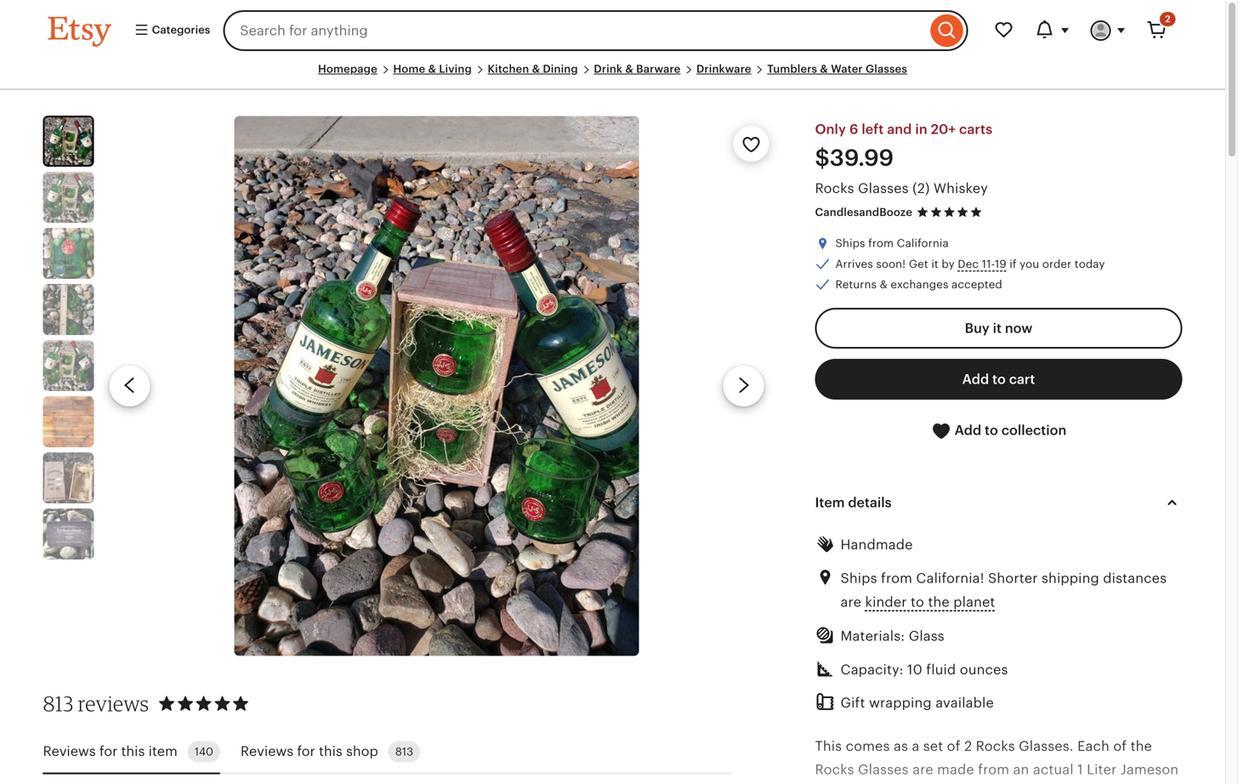 Task type: locate. For each thing, give the bounding box(es) containing it.
returns
[[836, 278, 877, 291]]

0 vertical spatial the
[[929, 595, 950, 610]]

1 this from the left
[[121, 744, 145, 760]]

813 right shop
[[395, 746, 414, 759]]

reviews for this item
[[43, 744, 178, 760]]

if
[[1010, 258, 1017, 270]]

california
[[897, 237, 949, 250]]

Search for anything text field
[[223, 10, 927, 51]]

0 horizontal spatial 2
[[965, 739, 973, 755]]

rocks
[[816, 181, 855, 196], [977, 739, 1016, 755], [816, 762, 855, 778]]

item
[[149, 744, 178, 760]]

add for add to collection
[[955, 423, 982, 438]]

add left cart
[[963, 372, 990, 387]]

to
[[993, 372, 1007, 387], [985, 423, 999, 438], [911, 595, 925, 610]]

of right each
[[1114, 739, 1128, 755]]

rocks down '$39.99'
[[816, 181, 855, 196]]

the right each
[[1131, 739, 1153, 755]]

to left collection
[[985, 423, 999, 438]]

& for home
[[428, 63, 436, 75]]

drinkware link
[[697, 63, 752, 75]]

for for item
[[99, 744, 118, 760]]

glasses down the comes
[[859, 762, 909, 778]]

from up the soon! get
[[869, 237, 894, 250]]

for
[[99, 744, 118, 760], [297, 744, 315, 760]]

0 horizontal spatial of
[[948, 739, 961, 755]]

kinder to the planet
[[866, 595, 996, 610]]

2 vertical spatial from
[[979, 762, 1010, 778]]

ships up kinder
[[841, 571, 878, 586]]

a
[[913, 739, 920, 755]]

you
[[1020, 258, 1040, 270]]

1 for from the left
[[99, 744, 118, 760]]

2 vertical spatial to
[[911, 595, 925, 610]]

0 vertical spatial add
[[963, 372, 990, 387]]

are
[[841, 595, 862, 610], [913, 762, 934, 778]]

1 vertical spatial are
[[913, 762, 934, 778]]

from inside ships from california! shorter shipping distances are
[[882, 571, 913, 586]]

buy it now
[[966, 321, 1033, 336]]

rocks down 'this'
[[816, 762, 855, 778]]

rocks up an at right bottom
[[977, 739, 1016, 755]]

add to cart
[[963, 372, 1036, 387]]

1 vertical spatial rocks
[[977, 739, 1016, 755]]

menu bar
[[48, 61, 1178, 90]]

& left water
[[821, 63, 829, 75]]

1 reviews from the left
[[43, 744, 96, 760]]

ships for ships from california
[[836, 237, 866, 250]]

813 left reviews
[[43, 691, 74, 716]]

813 reviews
[[43, 691, 149, 716]]

add inside 'add to cart' button
[[963, 372, 990, 387]]

drink & barware
[[594, 63, 681, 75]]

to right kinder
[[911, 595, 925, 610]]

2 vertical spatial glasses
[[859, 762, 909, 778]]

accepted
[[952, 278, 1003, 291]]

returns & exchanges accepted
[[836, 278, 1003, 291]]

actual
[[1034, 762, 1074, 778]]

to inside button
[[993, 372, 1007, 387]]

for left shop
[[297, 744, 315, 760]]

from inside 'this comes as a set of 2 rocks glasses.  each of the rocks glasses are made from an actual 1 liter jameso'
[[979, 762, 1010, 778]]

this
[[816, 739, 843, 755]]

to for cart
[[993, 372, 1007, 387]]

are inside 'this comes as a set of 2 rocks glasses.  each of the rocks glasses are made from an actual 1 liter jameso'
[[913, 762, 934, 778]]

reviews right 140
[[241, 744, 294, 760]]

materials:
[[841, 629, 906, 644]]

this comes as a set of 2 rocks glasses.  each of the rocks glasses are made from an actual 1 liter jameso
[[816, 739, 1181, 785]]

& right returns
[[880, 278, 888, 291]]

capacity: 10 fluid ounces
[[841, 662, 1009, 678]]

2 this from the left
[[319, 744, 343, 760]]

glasses
[[866, 63, 908, 75], [859, 181, 909, 196], [859, 762, 909, 778]]

0 vertical spatial rocks
[[816, 181, 855, 196]]

1 vertical spatial 2
[[965, 739, 973, 755]]

None search field
[[223, 10, 969, 51]]

order
[[1043, 258, 1072, 270]]

0 horizontal spatial 813
[[43, 691, 74, 716]]

to inside button
[[911, 595, 925, 610]]

comes
[[846, 739, 891, 755]]

it right buy
[[994, 321, 1002, 336]]

glasses up candlesandbooze link
[[859, 181, 909, 196]]

of
[[948, 739, 961, 755], [1114, 739, 1128, 755]]

2 for from the left
[[297, 744, 315, 760]]

813 for 813 reviews
[[43, 691, 74, 716]]

dining
[[543, 63, 578, 75]]

made
[[938, 762, 975, 778]]

ships
[[836, 237, 866, 250], [841, 571, 878, 586]]

0 vertical spatial it
[[932, 258, 939, 270]]

add inside add to collection button
[[955, 423, 982, 438]]

are inside ships from california! shorter shipping distances are
[[841, 595, 862, 610]]

0 horizontal spatial the
[[929, 595, 950, 610]]

1 vertical spatial to
[[985, 423, 999, 438]]

1 vertical spatial 813
[[395, 746, 414, 759]]

0 horizontal spatial rocks glasses 2 whiskey image 1 image
[[45, 118, 92, 165]]

1 horizontal spatial the
[[1131, 739, 1153, 755]]

capacity:
[[841, 662, 904, 678]]

kinder
[[866, 595, 908, 610]]

now
[[1006, 321, 1033, 336]]

1 horizontal spatial of
[[1114, 739, 1128, 755]]

glasses right water
[[866, 63, 908, 75]]

2 reviews from the left
[[241, 744, 294, 760]]

are left kinder
[[841, 595, 862, 610]]

0 vertical spatial are
[[841, 595, 862, 610]]

reviews
[[43, 744, 96, 760], [241, 744, 294, 760]]

0 horizontal spatial for
[[99, 744, 118, 760]]

2 vertical spatial rocks
[[816, 762, 855, 778]]

this left shop
[[319, 744, 343, 760]]

1 vertical spatial it
[[994, 321, 1002, 336]]

by
[[942, 258, 955, 270]]

1 horizontal spatial for
[[297, 744, 315, 760]]

1 horizontal spatial reviews
[[241, 744, 294, 760]]

0 horizontal spatial are
[[841, 595, 862, 610]]

0 horizontal spatial reviews
[[43, 744, 96, 760]]

it left by
[[932, 258, 939, 270]]

water
[[832, 63, 863, 75]]

from for california!
[[882, 571, 913, 586]]

from
[[869, 237, 894, 250], [882, 571, 913, 586], [979, 762, 1010, 778]]

1 horizontal spatial rocks glasses 2 whiskey image 1 image
[[234, 116, 640, 656]]

none search field inside categories banner
[[223, 10, 969, 51]]

categories button
[[121, 15, 218, 46]]

from left an at right bottom
[[979, 762, 1010, 778]]

rocks glasses 2 whiskey image 7 image
[[43, 453, 94, 504]]

0 vertical spatial from
[[869, 237, 894, 250]]

distances
[[1104, 571, 1168, 586]]

& for kitchen
[[532, 63, 540, 75]]

& for drink
[[626, 63, 634, 75]]

categories banner
[[17, 0, 1209, 61]]

each
[[1078, 739, 1110, 755]]

1 horizontal spatial it
[[994, 321, 1002, 336]]

0 vertical spatial 813
[[43, 691, 74, 716]]

add to cart button
[[816, 359, 1183, 400]]

materials: glass
[[841, 629, 945, 644]]

1 vertical spatial from
[[882, 571, 913, 586]]

140
[[195, 746, 214, 759]]

1 horizontal spatial 2
[[1166, 14, 1171, 24]]

from up kinder
[[882, 571, 913, 586]]

& right home
[[428, 63, 436, 75]]

tumblers & water glasses link
[[768, 63, 908, 75]]

handmade
[[841, 537, 914, 553]]

rocks glasses 2 whiskey image 5 image
[[43, 341, 94, 392]]

1 vertical spatial the
[[1131, 739, 1153, 755]]

carts
[[960, 122, 993, 137]]

for down reviews
[[99, 744, 118, 760]]

0 horizontal spatial this
[[121, 744, 145, 760]]

813 for 813
[[395, 746, 414, 759]]

drinkware
[[697, 63, 752, 75]]

1 vertical spatial glasses
[[859, 181, 909, 196]]

ships inside ships from california! shorter shipping distances are
[[841, 571, 878, 586]]

this
[[121, 744, 145, 760], [319, 744, 343, 760]]

gift wrapping available
[[841, 696, 995, 711]]

1 vertical spatial add
[[955, 423, 982, 438]]

2
[[1166, 14, 1171, 24], [965, 739, 973, 755]]

to left cart
[[993, 372, 1007, 387]]

1 vertical spatial ships
[[841, 571, 878, 586]]

&
[[428, 63, 436, 75], [532, 63, 540, 75], [626, 63, 634, 75], [821, 63, 829, 75], [880, 278, 888, 291]]

19
[[996, 258, 1007, 270]]

1 horizontal spatial 813
[[395, 746, 414, 759]]

ships up arrives
[[836, 237, 866, 250]]

0 vertical spatial ships
[[836, 237, 866, 250]]

this left the item at the left bottom of the page
[[121, 744, 145, 760]]

set
[[924, 739, 944, 755]]

rocks glasses 2 whiskey image 1 image
[[234, 116, 640, 656], [45, 118, 92, 165]]

the
[[929, 595, 950, 610], [1131, 739, 1153, 755]]

& right drink
[[626, 63, 634, 75]]

this for item
[[121, 744, 145, 760]]

1 horizontal spatial are
[[913, 762, 934, 778]]

(2)
[[913, 181, 931, 196]]

drink & barware link
[[594, 63, 681, 75]]

left
[[862, 122, 884, 137]]

to inside button
[[985, 423, 999, 438]]

0 vertical spatial 2
[[1166, 14, 1171, 24]]

the down california! on the bottom right of the page
[[929, 595, 950, 610]]

& left dining
[[532, 63, 540, 75]]

are down a
[[913, 762, 934, 778]]

reviews down 813 reviews
[[43, 744, 96, 760]]

home & living link
[[393, 63, 472, 75]]

0 vertical spatial to
[[993, 372, 1007, 387]]

tab list
[[43, 731, 732, 775]]

of right the "set"
[[948, 739, 961, 755]]

add down 'add to cart' button
[[955, 423, 982, 438]]

1 horizontal spatial this
[[319, 744, 343, 760]]

813
[[43, 691, 74, 716], [395, 746, 414, 759]]



Task type: describe. For each thing, give the bounding box(es) containing it.
1 of from the left
[[948, 739, 961, 755]]

buy it now button
[[816, 308, 1183, 349]]

from for california
[[869, 237, 894, 250]]

rocks glasses 2 whiskey image 6 image
[[43, 397, 94, 448]]

2 inside categories banner
[[1166, 14, 1171, 24]]

california!
[[917, 571, 985, 586]]

2 of from the left
[[1114, 739, 1128, 755]]

reviews for reviews for this item
[[43, 744, 96, 760]]

it inside buy it now button
[[994, 321, 1002, 336]]

rocks glasses 2 whiskey image 3 image
[[43, 228, 94, 279]]

living
[[439, 63, 472, 75]]

shipping
[[1042, 571, 1100, 586]]

$39.99
[[816, 145, 895, 171]]

barware
[[637, 63, 681, 75]]

rocks glasses 2 whiskey image 4 image
[[43, 284, 94, 335]]

arrives
[[836, 258, 874, 270]]

liter
[[1088, 762, 1118, 778]]

exchanges
[[891, 278, 949, 291]]

item
[[816, 495, 845, 511]]

rocks glasses 2 whiskey image 8 image
[[43, 509, 94, 560]]

candlesandbooze
[[816, 206, 913, 219]]

item details
[[816, 495, 892, 511]]

fluid
[[927, 662, 957, 678]]

available
[[936, 696, 995, 711]]

add to collection button
[[816, 410, 1183, 452]]

in
[[916, 122, 928, 137]]

reviews for reviews for this shop
[[241, 744, 294, 760]]

kitchen & dining link
[[488, 63, 578, 75]]

as
[[894, 739, 909, 755]]

add to collection
[[952, 423, 1067, 438]]

kitchen
[[488, 63, 530, 75]]

home
[[393, 63, 426, 75]]

20+
[[931, 122, 957, 137]]

ships from california
[[836, 237, 949, 250]]

ships for ships from california! shorter shipping distances are
[[841, 571, 878, 586]]

11-
[[983, 258, 996, 270]]

categories
[[149, 23, 210, 36]]

wrapping
[[870, 696, 932, 711]]

home & living
[[393, 63, 472, 75]]

2 inside 'this comes as a set of 2 rocks glasses.  each of the rocks glasses are made from an actual 1 liter jameso'
[[965, 739, 973, 755]]

drink
[[594, 63, 623, 75]]

glasses.
[[1020, 739, 1074, 755]]

0 vertical spatial glasses
[[866, 63, 908, 75]]

whiskey
[[934, 181, 989, 196]]

cart
[[1010, 372, 1036, 387]]

planet
[[954, 595, 996, 610]]

the inside 'this comes as a set of 2 rocks glasses.  each of the rocks glasses are made from an actual 1 liter jameso'
[[1131, 739, 1153, 755]]

add for add to cart
[[963, 372, 990, 387]]

homepage link
[[318, 63, 378, 75]]

details
[[849, 495, 892, 511]]

to for collection
[[985, 423, 999, 438]]

candlesandbooze link
[[816, 206, 913, 219]]

ships from california! shorter shipping distances are
[[841, 571, 1168, 610]]

and
[[888, 122, 913, 137]]

menu bar containing homepage
[[48, 61, 1178, 90]]

dec
[[959, 258, 980, 270]]

gift
[[841, 696, 866, 711]]

glasses inside 'this comes as a set of 2 rocks glasses.  each of the rocks glasses are made from an actual 1 liter jameso'
[[859, 762, 909, 778]]

reviews for this shop
[[241, 744, 378, 760]]

& for returns
[[880, 278, 888, 291]]

collection
[[1002, 423, 1067, 438]]

this for shop
[[319, 744, 343, 760]]

only 6 left and in 20+ carts $39.99
[[816, 122, 993, 171]]

an
[[1014, 762, 1030, 778]]

2 link
[[1137, 10, 1178, 51]]

tumblers & water glasses
[[768, 63, 908, 75]]

soon! get
[[877, 258, 929, 270]]

0 horizontal spatial it
[[932, 258, 939, 270]]

buy
[[966, 321, 990, 336]]

tab list containing reviews for this item
[[43, 731, 732, 775]]

today
[[1075, 258, 1106, 270]]

reviews
[[78, 691, 149, 716]]

ounces
[[960, 662, 1009, 678]]

10
[[908, 662, 923, 678]]

& for tumblers
[[821, 63, 829, 75]]

rocks glasses 2 whiskey image 2 image
[[43, 172, 94, 223]]

tumblers
[[768, 63, 818, 75]]

rocks glasses (2) whiskey
[[816, 181, 989, 196]]

kinder to the planet button
[[866, 590, 996, 615]]

the inside button
[[929, 595, 950, 610]]

arrives soon! get it by dec 11-19 if you order today
[[836, 258, 1106, 270]]

for for shop
[[297, 744, 315, 760]]

to for the
[[911, 595, 925, 610]]

glass
[[909, 629, 945, 644]]

homepage
[[318, 63, 378, 75]]

6
[[850, 122, 859, 137]]

shorter
[[989, 571, 1039, 586]]

1
[[1078, 762, 1084, 778]]

only
[[816, 122, 847, 137]]

shop
[[346, 744, 378, 760]]

item details button
[[800, 483, 1199, 523]]

kitchen & dining
[[488, 63, 578, 75]]



Task type: vqa. For each thing, say whether or not it's contained in the screenshot.
Goal Getters: How These Sellers Achieved Greatness "LINK"
no



